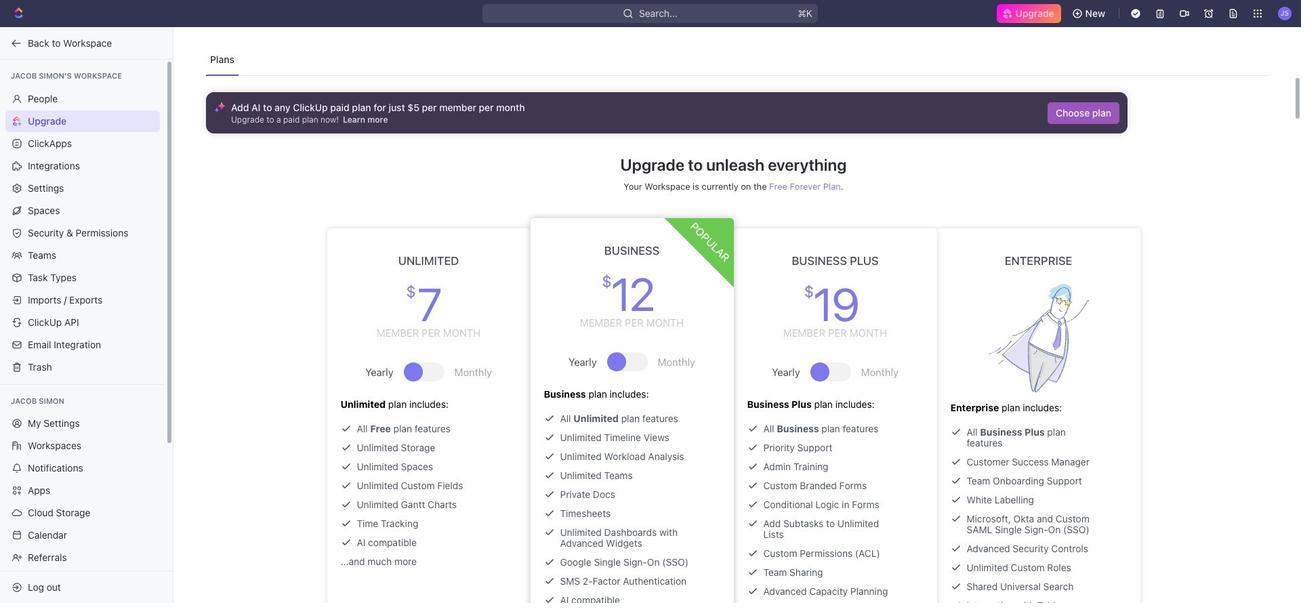 Task type: locate. For each thing, give the bounding box(es) containing it.
enterprise image
[[989, 284, 1089, 393]]



Task type: vqa. For each thing, say whether or not it's contained in the screenshot.
No lists icon.
no



